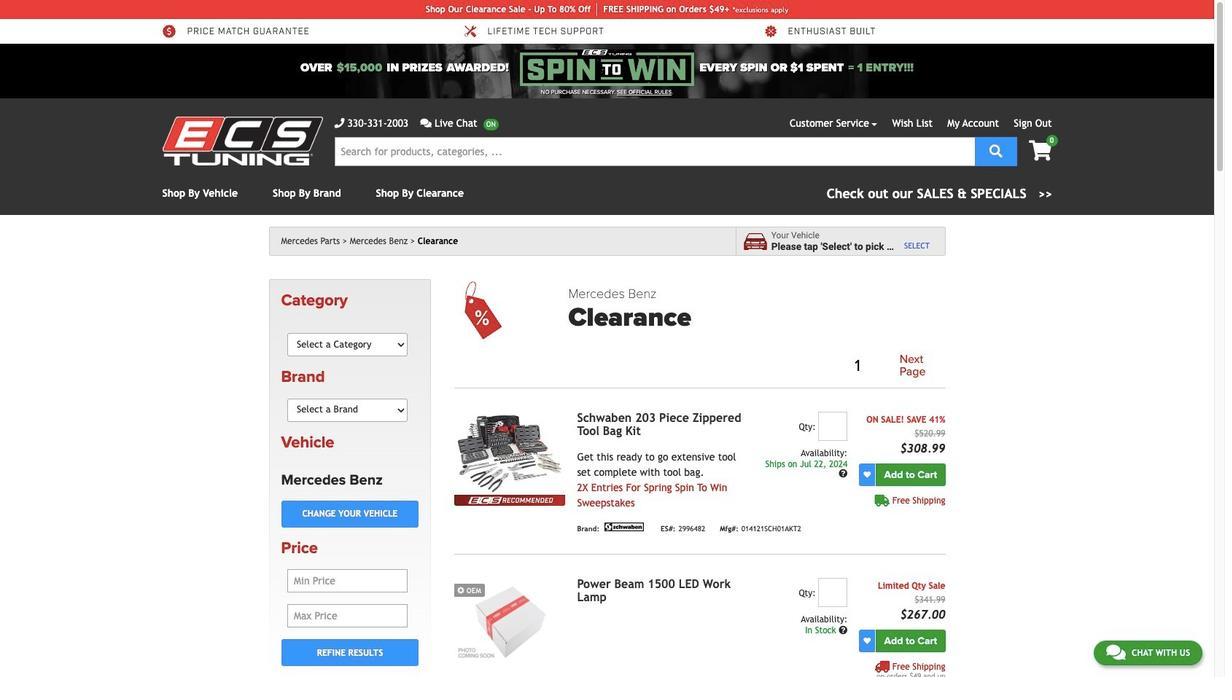 Task type: vqa. For each thing, say whether or not it's contained in the screenshot.
Off
no



Task type: describe. For each thing, give the bounding box(es) containing it.
comments image
[[420, 118, 432, 128]]

ecs tuning recommends this product. image
[[455, 495, 566, 506]]

es#2996482 - 014121sch01akt2 - schwaben 203 piece zippered tool bag kit  - get this ready to go extensive tool set complete with tool bag. - schwaben - audi bmw volkswagen mercedes benz mini porsche image
[[455, 412, 566, 495]]

add to wish list image
[[864, 638, 871, 645]]

ecs tuning image
[[162, 117, 323, 166]]

phone image
[[334, 118, 345, 128]]

schwaben - corporate logo image
[[602, 523, 646, 532]]

comments image
[[1106, 644, 1126, 661]]



Task type: locate. For each thing, give the bounding box(es) containing it.
question circle image
[[839, 626, 848, 635]]

None number field
[[818, 412, 848, 441], [818, 578, 848, 607], [818, 412, 848, 441], [818, 578, 848, 607]]

Search text field
[[334, 137, 975, 166]]

Max Price number field
[[287, 605, 408, 628]]

add to wish list image
[[864, 471, 871, 479]]

ecs tuning 'spin to win' contest logo image
[[520, 50, 694, 86]]

question circle image
[[839, 470, 848, 479]]

thumbnail image image
[[455, 578, 566, 661]]

paginated product list navigation navigation
[[568, 351, 945, 382]]

search image
[[989, 144, 1003, 157]]

Min Price number field
[[287, 570, 408, 593]]



